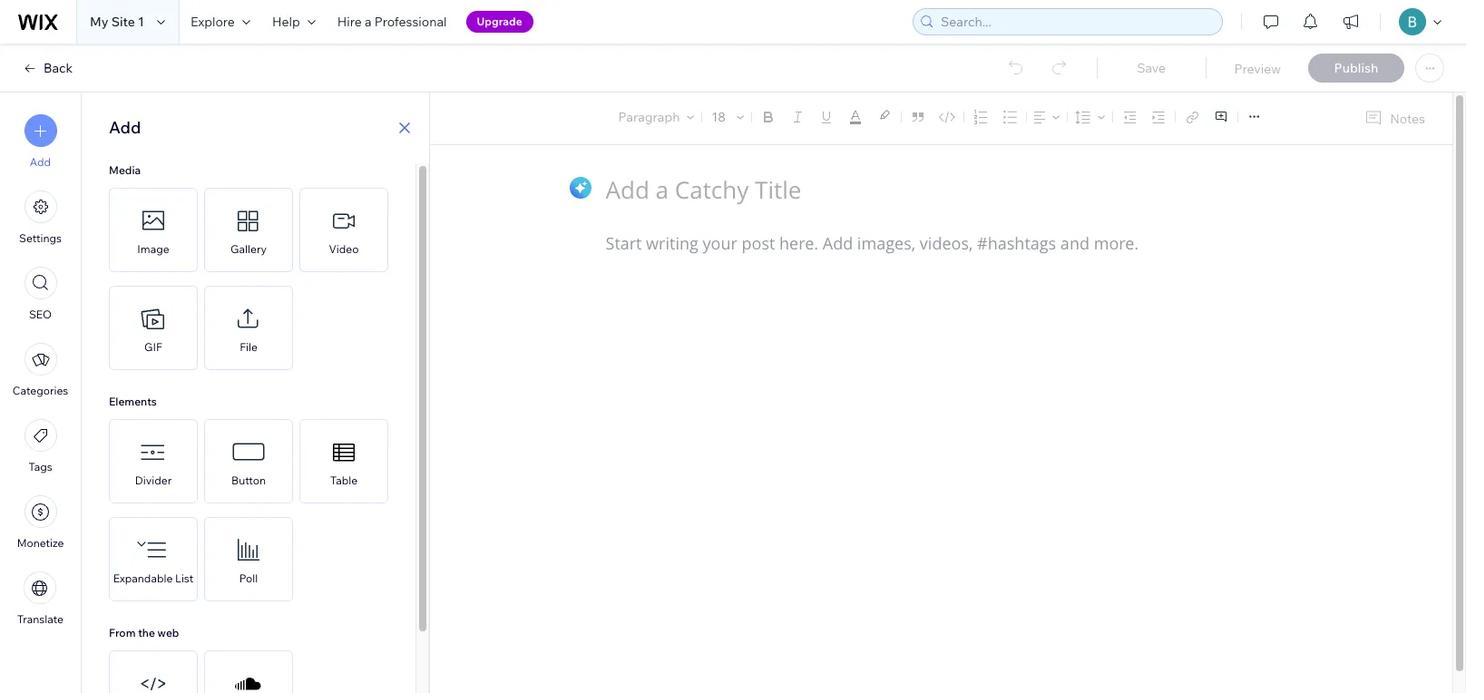 Task type: describe. For each thing, give the bounding box(es) containing it.
site
[[111, 14, 135, 30]]

tags
[[28, 460, 52, 474]]

Search... field
[[935, 9, 1217, 34]]

notes button
[[1358, 106, 1431, 131]]

my
[[90, 14, 108, 30]]

poll
[[239, 572, 258, 585]]

image
[[137, 242, 169, 256]]

professional
[[374, 14, 447, 30]]

upgrade button
[[466, 11, 533, 33]]

menu containing add
[[0, 103, 81, 637]]

paragraph button
[[615, 104, 698, 130]]

hire a professional
[[337, 14, 447, 30]]

monetize button
[[17, 495, 64, 550]]

the
[[138, 626, 155, 640]]

divider
[[135, 474, 172, 487]]

back button
[[22, 60, 73, 76]]

categories button
[[13, 343, 68, 397]]

categories
[[13, 384, 68, 397]]

gallery
[[231, 242, 267, 256]]

notes
[[1390, 110, 1425, 127]]

explore
[[190, 14, 235, 30]]

hire a professional link
[[326, 0, 458, 44]]

tags button
[[24, 419, 57, 474]]

add button
[[24, 114, 57, 169]]

0 vertical spatial add
[[109, 117, 141, 138]]

file
[[240, 340, 258, 354]]

elements
[[109, 395, 157, 408]]

add inside button
[[30, 155, 51, 169]]

translate
[[17, 612, 63, 626]]

expandable list
[[113, 572, 194, 585]]

Add a Catchy Title text field
[[606, 174, 1258, 206]]



Task type: vqa. For each thing, say whether or not it's contained in the screenshot.
Video
yes



Task type: locate. For each thing, give the bounding box(es) containing it.
my site 1
[[90, 14, 144, 30]]

1 horizontal spatial add
[[109, 117, 141, 138]]

web
[[157, 626, 179, 640]]

hire
[[337, 14, 362, 30]]

button
[[231, 474, 266, 487]]

settings
[[19, 231, 62, 245]]

expandable
[[113, 572, 173, 585]]

1
[[138, 14, 144, 30]]

help
[[272, 14, 300, 30]]

paragraph
[[618, 109, 680, 125]]

menu
[[0, 103, 81, 637]]

back
[[44, 60, 73, 76]]

seo button
[[24, 267, 57, 321]]

add up settings button at the left top
[[30, 155, 51, 169]]

table
[[330, 474, 358, 487]]

from
[[109, 626, 136, 640]]

a
[[365, 14, 372, 30]]

help button
[[261, 0, 326, 44]]

video
[[329, 242, 359, 256]]

0 horizontal spatial add
[[30, 155, 51, 169]]

monetize
[[17, 536, 64, 550]]

add
[[109, 117, 141, 138], [30, 155, 51, 169]]

settings button
[[19, 191, 62, 245]]

media
[[109, 163, 141, 177]]

1 vertical spatial add
[[30, 155, 51, 169]]

upgrade
[[477, 15, 522, 28]]

gif
[[144, 340, 162, 354]]

seo
[[29, 308, 52, 321]]

add up media at the left of page
[[109, 117, 141, 138]]

translate button
[[17, 572, 63, 626]]

from the web
[[109, 626, 179, 640]]

list
[[175, 572, 194, 585]]



